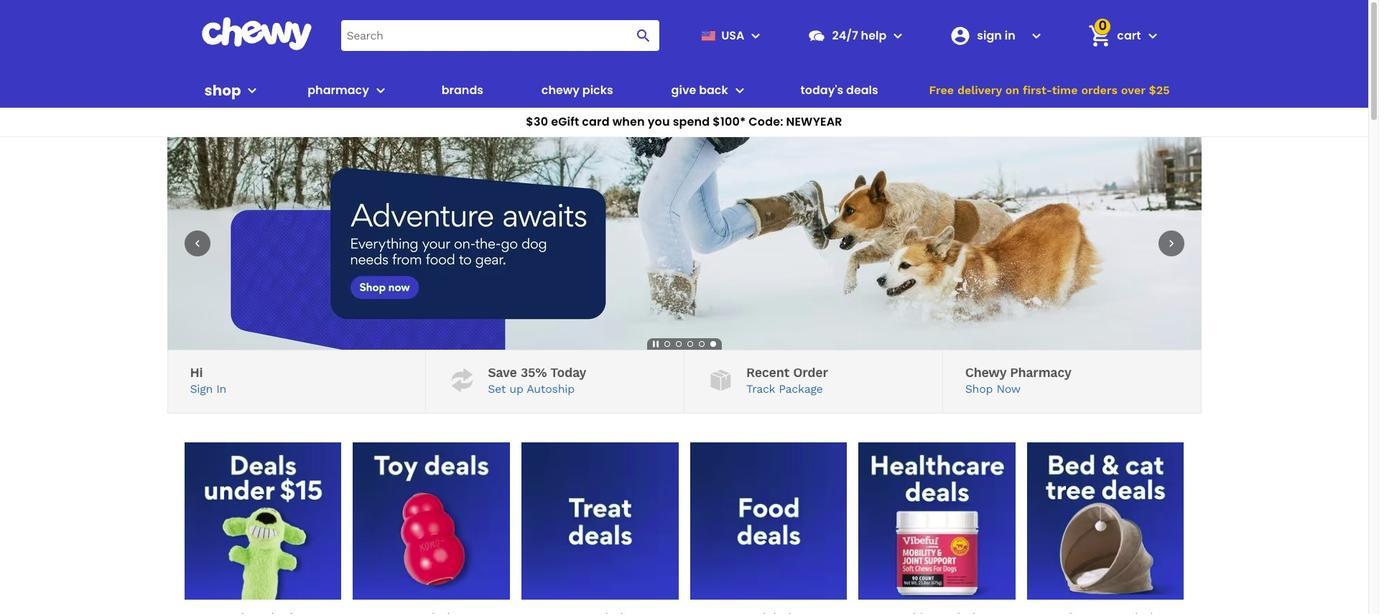 Task type: locate. For each thing, give the bounding box(es) containing it.
on
[[1006, 83, 1020, 97]]

1 horizontal spatial sign
[[978, 27, 1002, 43]]

hi
[[190, 365, 203, 380]]

0 horizontal spatial chewy
[[542, 82, 580, 98]]

0 horizontal spatial menu image
[[244, 82, 261, 99]]

menu image right usa
[[748, 27, 765, 44]]

chewy inside site 'banner'
[[542, 82, 580, 98]]

$30 egift card when you spend $100* code: newyear
[[526, 114, 843, 130]]

usa button
[[696, 18, 765, 53]]

1 horizontal spatial in
[[1005, 27, 1016, 43]]

shop
[[966, 382, 993, 396]]

autoship
[[527, 382, 575, 396]]

sign inside site 'banner'
[[978, 27, 1002, 43]]

chewy up egift at the left top of page
[[542, 82, 580, 98]]

0 vertical spatial in
[[1005, 27, 1016, 43]]

0 vertical spatial sign
[[978, 27, 1002, 43]]

hi sign in
[[190, 365, 226, 396]]

menu image
[[748, 27, 765, 44], [244, 82, 261, 99]]

egift
[[551, 114, 579, 130]]

deals
[[847, 82, 879, 98]]

sign in
[[978, 27, 1016, 43]]

menu image inside 'shop' popup button
[[244, 82, 261, 99]]

today
[[551, 365, 586, 380]]

24/7 help link
[[802, 18, 887, 53]]

cart menu image
[[1144, 27, 1162, 44]]

24/7 help
[[832, 27, 887, 43]]

sign
[[978, 27, 1002, 43], [190, 382, 213, 396]]

delivery
[[958, 83, 1002, 97]]

submit search image
[[636, 27, 653, 44]]

1 horizontal spatial menu image
[[748, 27, 765, 44]]

$25
[[1149, 83, 1170, 97]]

give back link
[[666, 73, 729, 108]]

time
[[1053, 83, 1078, 97]]

give back
[[672, 82, 729, 98]]

1 horizontal spatial chewy
[[966, 365, 1007, 380]]

0 horizontal spatial sign
[[190, 382, 213, 396]]

1 vertical spatial menu image
[[244, 82, 261, 99]]

give back menu image
[[731, 82, 749, 99]]

1 vertical spatial chewy
[[966, 365, 1007, 380]]

when
[[613, 114, 645, 130]]

save
[[488, 365, 517, 380]]

today's
[[801, 82, 844, 98]]

/ image
[[449, 367, 477, 395]]

set
[[488, 382, 506, 396]]

brands link
[[436, 73, 489, 108]]

0 vertical spatial chewy
[[542, 82, 580, 98]]

card
[[582, 114, 610, 130]]

0 vertical spatial menu image
[[748, 27, 765, 44]]

1 vertical spatial sign
[[190, 382, 213, 396]]

you
[[648, 114, 670, 130]]

chewy for chewy pharmacy shop now
[[966, 365, 1007, 380]]

1 vertical spatial in
[[216, 382, 226, 396]]

order
[[793, 365, 828, 380]]

chewy picks
[[542, 82, 614, 98]]

$100*
[[713, 114, 746, 130]]

brands
[[442, 82, 484, 98]]

chewy pharmacy shop now
[[966, 365, 1072, 396]]

0 horizontal spatial in
[[216, 382, 226, 396]]

35%
[[521, 365, 547, 380]]

healthcare deals image
[[859, 443, 1016, 600]]

sign left account menu image
[[978, 27, 1002, 43]]

chewy inside chewy pharmacy shop now
[[966, 365, 1007, 380]]

now
[[997, 382, 1021, 396]]

chewy
[[542, 82, 580, 98], [966, 365, 1007, 380]]

Search text field
[[341, 20, 660, 51]]

menu image inside usa popup button
[[748, 27, 765, 44]]

sign down hi
[[190, 382, 213, 396]]

recent order track package
[[747, 365, 828, 396]]

menu image right shop
[[244, 82, 261, 99]]

in
[[1005, 27, 1016, 43], [216, 382, 226, 396]]

first-
[[1023, 83, 1053, 97]]

chewy up shop
[[966, 365, 1007, 380]]

give
[[672, 82, 697, 98]]



Task type: vqa. For each thing, say whether or not it's contained in the screenshot.
'$30 eGift card when you spend $100* Code: NEWYEAR'
yes



Task type: describe. For each thing, give the bounding box(es) containing it.
help
[[861, 27, 887, 43]]

sign inside hi sign in
[[190, 382, 213, 396]]

site banner
[[0, 0, 1369, 137]]

chewy picks link
[[536, 73, 619, 108]]

back
[[699, 82, 729, 98]]

pharmacy link
[[302, 73, 369, 108]]

adventure awaits. everything your on-the-go dog needs. shop active dog now. image
[[167, 137, 1202, 350]]

pharmacy
[[1010, 365, 1072, 380]]

deals on treats image
[[522, 443, 679, 600]]

picks
[[583, 82, 614, 98]]

pharmacy
[[308, 82, 369, 98]]

shop button
[[204, 73, 261, 108]]

chewy for chewy picks
[[542, 82, 580, 98]]

/ image
[[707, 367, 735, 395]]

free delivery on first-time orders over $25 button
[[925, 73, 1175, 108]]

in inside site 'banner'
[[1005, 27, 1016, 43]]

track
[[747, 382, 775, 396]]

chewy support image
[[808, 26, 827, 45]]

items image
[[1088, 23, 1113, 48]]

free delivery on first-time orders over $25
[[930, 83, 1170, 97]]

usa
[[722, 27, 745, 43]]

Product search field
[[341, 20, 660, 51]]

package
[[779, 382, 823, 396]]

save 35% today set up autoship
[[488, 365, 586, 396]]

cart
[[1118, 27, 1141, 43]]

deals under $15 image
[[185, 443, 342, 600]]

$30
[[526, 114, 548, 130]]

today's deals
[[801, 82, 879, 98]]

chewy home image
[[201, 17, 312, 50]]

in inside hi sign in
[[216, 382, 226, 396]]

spend
[[673, 114, 710, 130]]

up
[[510, 382, 524, 396]]

orders
[[1082, 83, 1118, 97]]

24/7
[[832, 27, 859, 43]]

menu image for 'shop' popup button
[[244, 82, 261, 99]]

menu image for usa popup button
[[748, 27, 765, 44]]

0
[[1099, 17, 1108, 35]]

over
[[1122, 83, 1146, 97]]

stop automatic slide show image
[[650, 338, 661, 350]]

choose slide to display. group
[[661, 338, 719, 350]]

deals on beds, furniture, and cat trees image
[[1027, 443, 1184, 600]]

today's deals link
[[795, 73, 884, 108]]

recent
[[747, 365, 790, 380]]

pharmacy menu image
[[372, 82, 389, 99]]

deals on toys image
[[353, 443, 510, 600]]

deals on food image
[[690, 443, 847, 600]]

sign in link
[[944, 18, 1026, 53]]

help menu image
[[890, 27, 907, 44]]

account menu image
[[1029, 27, 1046, 44]]

newyear
[[787, 114, 843, 130]]

shop
[[204, 80, 241, 100]]

code:
[[749, 114, 784, 130]]

free
[[930, 83, 954, 97]]



